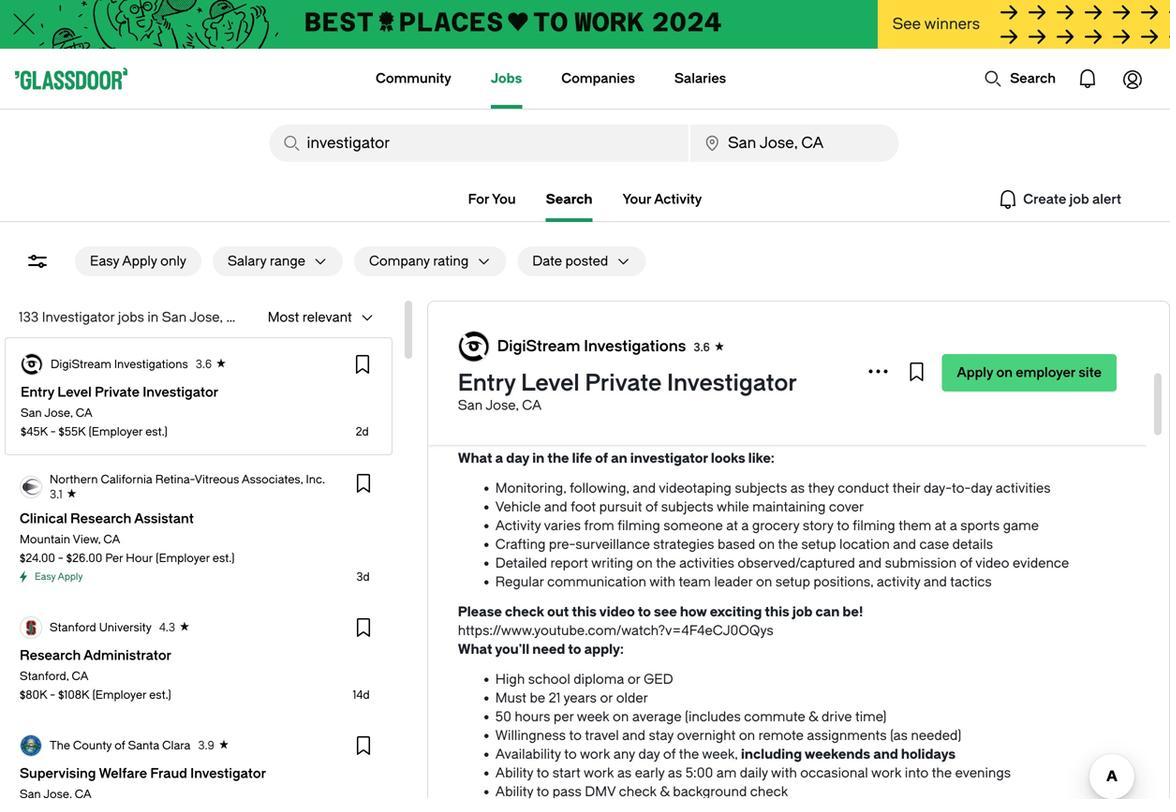 Task type: describe. For each thing, give the bounding box(es) containing it.
legal
[[601, 383, 635, 399]]

1 vertical spatial setup
[[776, 574, 810, 590]]

diploma
[[574, 672, 624, 687]]

on up including
[[739, 728, 755, 743]]

tactics
[[950, 574, 992, 590]]

you
[[556, 327, 579, 342]]

0 horizontal spatial a
[[495, 451, 503, 466]]

digistream investigations for the right 'digistream investigations logo'
[[497, 338, 686, 355]]

program
[[693, 290, 747, 305]]

varies
[[544, 518, 581, 534]]

1 horizontal spatial activities
[[996, 481, 1051, 496]]

2d
[[356, 425, 369, 438]]

of right pursuit
[[646, 499, 658, 515]]

while
[[717, 499, 749, 515]]

- inside stanford, ca $80k - $108k (employer est.)
[[50, 689, 55, 702]]

high
[[495, 672, 525, 687]]

company rating button
[[354, 246, 469, 276]]

to left 'see'
[[638, 604, 651, 620]]

commute
[[744, 709, 806, 725]]

133
[[19, 310, 39, 325]]

https://www.youtube.com/watch?v=4f4ecj0oqys
[[458, 623, 774, 639]]

someone
[[664, 518, 723, 534]]

search button
[[975, 60, 1065, 97]]

1 filming from the left
[[618, 518, 660, 534]]

search link
[[546, 188, 593, 211]]

stanford university logo image
[[21, 617, 41, 638]]

0 vertical spatial or
[[628, 672, 641, 687]]

clara
[[162, 739, 191, 752]]

to left start
[[537, 765, 549, 781]]

2 horizontal spatial a
[[950, 518, 957, 534]]

day inside high school diploma or ged must be 21 years or older 50 hours per week on average (includes commute & drive time) willingness to travel and stay overnight on remote assignments (as needed) availability to work any day of the week, including weekends and holidays ability to start work as early as 5:00 am daily with occasional work into the evenings
[[639, 747, 660, 762]]

crime
[[683, 364, 722, 380]]

0 horizontal spatial day
[[506, 451, 530, 466]]

see winners
[[893, 15, 980, 33]]

daily
[[740, 765, 768, 781]]

the down holidays
[[932, 765, 952, 781]]

be!
[[843, 604, 863, 620]]

of left 20
[[918, 290, 930, 305]]

writing
[[591, 556, 633, 571]]

holidays
[[901, 747, 956, 762]]

/ left us
[[523, 364, 528, 380]]

and up pursuit
[[633, 481, 656, 496]]

1 horizontal spatial subjects
[[735, 481, 787, 496]]

1 what from the top
[[458, 451, 492, 466]]

and down location
[[859, 556, 882, 571]]

what inside please check out this video to see how exciting this job can be! https://www.youtube.com/watch?v=4f4ecj0oqys what you'll need to apply:
[[458, 642, 492, 657]]

date posted
[[532, 253, 608, 269]]

0 vertical spatial jobs
[[118, 310, 144, 325]]

the county of santa clara
[[50, 739, 191, 752]]

of left an
[[595, 451, 608, 466]]

and up varies
[[544, 499, 567, 515]]

as inside monitoring, following, and videotaping subjects as they conduct their day-to-day activities vehicle and foot pursuit of subjects while maintaining cover activity varies from filming someone at a grocery story to filming them at a sports game crafting pre-surveillance strategies based on the setup location and case details detailed report writing on the activities observed/captured and submission of video evidence regular communication with team leader on setup positions, activity and tactics
[[791, 481, 805, 496]]

in for day
[[532, 451, 545, 466]]

open filter menu image
[[26, 250, 49, 273]]

ability
[[495, 765, 533, 781]]

can inside the skills you learn here can lead to jobs in: fbi / law enforcement atf / us border patrol / state crime lab law / paralegal / legal assistant security / corporate investigations
[[648, 327, 671, 342]]

job
[[793, 604, 813, 620]]

apply for easy apply
[[58, 572, 83, 582]]

monitoring, following, and videotaping subjects as they conduct their day-to-day activities vehicle and foot pursuit of subjects while maintaining cover activity varies from filming someone at a grocery story to filming them at a sports game crafting pre-surveillance strategies based on the setup location and case details detailed report writing on the activities observed/captured and submission of video evidence regular communication with team leader on setup positions, activity and tactics
[[495, 481, 1069, 590]]

posted
[[565, 253, 608, 269]]

3.6 for 'digistream investigations logo' inside the jobs list element
[[196, 358, 212, 371]]

the for the county of santa clara
[[50, 739, 70, 752]]

story
[[803, 518, 834, 534]]

atf
[[495, 364, 520, 380]]

am
[[717, 765, 737, 781]]

paralegal
[[532, 383, 590, 399]]

the right over at the top of the page
[[848, 290, 868, 305]]

pre-
[[549, 537, 576, 552]]

the up observed/captured
[[778, 537, 798, 552]]

apply for easy apply only
[[122, 253, 157, 269]]

est.) inside mountain view, ca $24.00 - $26.00 per hour (employer est.)
[[213, 552, 235, 565]]

san inside san jose, ca $45k - $55k (employer est.)
[[21, 407, 42, 420]]

your
[[623, 192, 651, 207]]

search inside button
[[1010, 71, 1056, 86]]

and down (as
[[873, 747, 898, 762]]

activity inside monitoring, following, and videotaping subjects as they conduct their day-to-day activities vehicle and foot pursuit of subjects while maintaining cover activity varies from filming someone at a grocery story to filming them at a sports game crafting pre-surveillance strategies based on the setup location and case details detailed report writing on the activities observed/captured and submission of video evidence regular communication with team leader on setup positions, activity and tactics
[[495, 518, 541, 534]]

investigations for the right 'digistream investigations logo'
[[584, 338, 686, 355]]

the for the skills you learn here can lead to jobs in: fbi / law enforcement atf / us border patrol / state crime lab law / paralegal / legal assistant security / corporate investigations
[[495, 327, 519, 342]]

including
[[741, 747, 802, 762]]

see
[[654, 604, 677, 620]]

date posted button
[[517, 246, 608, 276]]

salary
[[228, 253, 267, 269]]

exciting
[[710, 604, 762, 620]]

the down strategies
[[656, 556, 676, 571]]

0 vertical spatial activity
[[654, 192, 702, 207]]

looks
[[711, 451, 746, 466]]

(as
[[890, 728, 908, 743]]

21
[[549, 691, 561, 706]]

their
[[893, 481, 921, 496]]

jose, for investigator
[[189, 310, 223, 325]]

the up 5:00
[[679, 747, 699, 762]]

3d
[[356, 571, 370, 584]]

digistream investigations for 'digistream investigations logo' inside the jobs list element
[[51, 358, 188, 371]]

investigations inside the skills you learn here can lead to jobs in: fbi / law enforcement atf / us border patrol / state crime lab law / paralegal / legal assistant security / corporate investigations
[[625, 402, 711, 417]]

from
[[584, 518, 614, 534]]

jose, inside san jose, ca $45k - $55k (employer est.)
[[44, 407, 73, 420]]

0 horizontal spatial or
[[600, 691, 613, 706]]

/ down the paralegal
[[550, 402, 555, 417]]

(employer inside mountain view, ca $24.00 - $26.00 per hour (employer est.)
[[156, 552, 210, 565]]

corporate
[[558, 402, 622, 417]]

ca left the most
[[226, 310, 246, 325]]

monitoring,
[[495, 481, 566, 496]]

company
[[369, 253, 430, 269]]

3.6 for the right 'digistream investigations logo'
[[694, 341, 710, 354]]

sports
[[961, 518, 1000, 534]]

apply inside button
[[957, 365, 993, 380]]

site
[[1079, 365, 1102, 380]]

jose, for level
[[486, 398, 519, 413]]

average
[[632, 709, 682, 725]]

positions,
[[814, 574, 874, 590]]

hour
[[126, 552, 153, 565]]

assignments
[[807, 728, 887, 743]]

the skills you learn here can lead to jobs in: fbi / law enforcement atf / us border patrol / state crime lab law / paralegal / legal assistant security / corporate investigations
[[495, 327, 763, 417]]

1 at from the left
[[726, 518, 738, 534]]

and down them
[[893, 537, 916, 552]]

most relevant button
[[253, 303, 352, 333]]

on right writing
[[637, 556, 653, 571]]

of up tactics
[[960, 556, 973, 571]]

willingness
[[495, 728, 566, 743]]

apply on employer site
[[957, 365, 1102, 380]]

133 investigator jobs in san jose, ca
[[19, 310, 246, 325]]

early
[[635, 765, 665, 781]]

foot
[[571, 499, 596, 515]]

5:00
[[686, 765, 713, 781]]

surveillance
[[576, 537, 650, 552]]

day inside monitoring, following, and videotaping subjects as they conduct their day-to-day activities vehicle and foot pursuit of subjects while maintaining cover activity varies from filming someone at a grocery story to filming them at a sports game crafting pre-surveillance strategies based on the setup location and case details detailed report writing on the activities observed/captured and submission of video evidence regular communication with team leader on setup positions, activity and tactics
[[971, 481, 993, 496]]

training
[[643, 290, 690, 305]]

years inside high school diploma or ged must be 21 years or older 50 hours per week on average (includes commute & drive time) willingness to travel and stay overnight on remote assignments (as needed) availability to work any day of the week, including weekends and holidays ability to start work as early as 5:00 am daily with occasional work into the evenings
[[564, 691, 597, 706]]

san for investigator
[[162, 310, 187, 325]]

for you link
[[468, 188, 516, 211]]

pursuit
[[599, 499, 642, 515]]

work left the into
[[871, 765, 902, 781]]

santa
[[128, 739, 159, 752]]

of inside high school diploma or ged must be 21 years or older 50 hours per week on average (includes commute & drive time) willingness to travel and stay overnight on remote assignments (as needed) availability to work any day of the week, including weekends and holidays ability to start work as early as 5:00 am daily with occasional work into the evenings
[[663, 747, 676, 762]]

0 horizontal spatial search
[[546, 192, 593, 207]]

per
[[105, 552, 123, 565]]

easy apply only button
[[75, 246, 201, 276]]

crafting
[[495, 537, 546, 552]]

need
[[532, 642, 565, 657]]

0 horizontal spatial as
[[617, 765, 632, 781]]

school
[[528, 672, 570, 687]]

an
[[611, 451, 627, 466]]

developed
[[750, 290, 815, 305]]

evenings
[[955, 765, 1011, 781]]

professional, hands-on training program developed over the course of 20 years
[[495, 290, 986, 305]]

activity
[[877, 574, 921, 590]]

2 this from the left
[[765, 604, 790, 620]]

3.9
[[198, 739, 214, 752]]

digistream investigations logo image inside jobs list element
[[22, 354, 42, 375]]

week
[[577, 709, 610, 725]]

stanford,
[[20, 670, 69, 683]]

easy apply only
[[90, 253, 186, 269]]

jobs list element
[[4, 336, 393, 799]]

on right leader
[[756, 574, 772, 590]]

on left training
[[624, 290, 640, 305]]



Task type: locate. For each thing, give the bounding box(es) containing it.
easy for easy apply only
[[90, 253, 119, 269]]

like:
[[748, 451, 775, 466]]

please check out this video to see how exciting this job can be! https://www.youtube.com/watch?v=4f4ecj0oqys what you'll need to apply:
[[458, 604, 863, 657]]

most relevant
[[268, 310, 352, 325]]

2 horizontal spatial apply
[[957, 365, 993, 380]]

lottie animation container image inside search button
[[984, 69, 1003, 88]]

0 vertical spatial what
[[458, 451, 492, 466]]

apply left employer
[[957, 365, 993, 380]]

est.) up the "clara"
[[149, 689, 171, 702]]

2 horizontal spatial as
[[791, 481, 805, 496]]

fbi
[[495, 346, 517, 361]]

investigations inside jobs list element
[[114, 358, 188, 371]]

search down see winners link
[[1010, 71, 1056, 86]]

ca inside mountain view, ca $24.00 - $26.00 per hour (employer est.)
[[103, 533, 120, 546]]

1 none field from the left
[[269, 125, 689, 162]]

1 vertical spatial investigator
[[667, 370, 797, 396]]

jobs
[[491, 71, 522, 86]]

1 horizontal spatial this
[[765, 604, 790, 620]]

jobs down easy apply only button
[[118, 310, 144, 325]]

1 vertical spatial activities
[[679, 556, 734, 571]]

law up us
[[528, 346, 554, 361]]

in for jobs
[[147, 310, 159, 325]]

0 horizontal spatial easy
[[35, 572, 56, 582]]

activities
[[996, 481, 1051, 496], [679, 556, 734, 571]]

a up monitoring,
[[495, 451, 503, 466]]

1 vertical spatial subjects
[[661, 499, 714, 515]]

your activity link
[[623, 188, 702, 211]]

of left santa
[[114, 739, 125, 752]]

with
[[650, 574, 676, 590], [771, 765, 797, 781]]

3.6
[[694, 341, 710, 354], [196, 358, 212, 371]]

/ up security
[[524, 383, 529, 399]]

digistream investigations logo image left fbi
[[459, 332, 489, 362]]

2 filming from the left
[[853, 518, 895, 534]]

1 horizontal spatial jose,
[[189, 310, 223, 325]]

apply on employer site button
[[942, 354, 1117, 392]]

0 horizontal spatial at
[[726, 518, 738, 534]]

vitreous
[[195, 473, 239, 486]]

this right out
[[572, 604, 597, 620]]

1 horizontal spatial activity
[[654, 192, 702, 207]]

0 vertical spatial can
[[648, 327, 671, 342]]

work down travel
[[580, 747, 610, 762]]

to right "need"
[[568, 642, 581, 657]]

san up "$45k"
[[21, 407, 42, 420]]

digistream inside jobs list element
[[51, 358, 111, 371]]

est.) inside san jose, ca $45k - $55k (employer est.)
[[145, 425, 168, 438]]

jose, down entry
[[486, 398, 519, 413]]

filming down pursuit
[[618, 518, 660, 534]]

san down entry
[[458, 398, 483, 413]]

0 horizontal spatial jose,
[[44, 407, 73, 420]]

day-
[[924, 481, 952, 496]]

on down grocery at the bottom right of the page
[[759, 537, 775, 552]]

cover
[[829, 499, 864, 515]]

activities up the game
[[996, 481, 1051, 496]]

northern california retina-vitreous associates, inc.
[[50, 473, 325, 486]]

detailed
[[495, 556, 547, 571]]

submission
[[885, 556, 957, 571]]

jobs left "in:"
[[719, 327, 745, 342]]

est.) up retina-
[[145, 425, 168, 438]]

and up any at right
[[622, 728, 646, 743]]

ca up per
[[103, 533, 120, 546]]

the
[[495, 327, 519, 342], [50, 739, 70, 752]]

digistream up san jose, ca $45k - $55k (employer est.)
[[51, 358, 111, 371]]

san for level
[[458, 398, 483, 413]]

years right 20
[[953, 290, 986, 305]]

of inside jobs list element
[[114, 739, 125, 752]]

how
[[680, 604, 707, 620]]

availability
[[495, 747, 561, 762]]

0 vertical spatial -
[[50, 425, 56, 438]]

based
[[718, 537, 755, 552]]

digistream investigations down 133 investigator jobs in san jose, ca
[[51, 358, 188, 371]]

activity down vehicle
[[495, 518, 541, 534]]

on
[[624, 290, 640, 305], [996, 365, 1013, 380], [759, 537, 775, 552], [637, 556, 653, 571], [756, 574, 772, 590], [613, 709, 629, 725], [739, 728, 755, 743]]

be
[[530, 691, 545, 706]]

digistream investigations
[[497, 338, 686, 355], [51, 358, 188, 371]]

investigations up the patrol at the top right of the page
[[584, 338, 686, 355]]

1 horizontal spatial a
[[741, 518, 749, 534]]

easy inside button
[[90, 253, 119, 269]]

work down any at right
[[584, 765, 614, 781]]

setup down story
[[801, 537, 836, 552]]

older
[[616, 691, 648, 706]]

videotaping
[[659, 481, 732, 496]]

digistream investigations logo image
[[459, 332, 489, 362], [22, 354, 42, 375]]

ca down level
[[522, 398, 542, 413]]

jobs inside the skills you learn here can lead to jobs in: fbi / law enforcement atf / us border patrol / state crime lab law / paralegal / legal assistant security / corporate investigations
[[719, 327, 745, 342]]

1 vertical spatial jobs
[[719, 327, 745, 342]]

$24.00
[[20, 552, 55, 565]]

1 horizontal spatial as
[[668, 765, 682, 781]]

0 vertical spatial digistream
[[497, 338, 580, 355]]

view,
[[73, 533, 101, 546]]

northern california retina-vitreous associates, inc. logo image
[[21, 477, 41, 498]]

1 this from the left
[[572, 604, 597, 620]]

stanford, ca $80k - $108k (employer est.)
[[20, 670, 171, 702]]

0 vertical spatial (employer
[[89, 425, 143, 438]]

1 vertical spatial law
[[495, 383, 521, 399]]

1 horizontal spatial digistream
[[497, 338, 580, 355]]

ca up the $55k
[[76, 407, 92, 420]]

the inside the skills you learn here can lead to jobs in: fbi / law enforcement atf / us border patrol / state crime lab law / paralegal / legal assistant security / corporate investigations
[[495, 327, 519, 342]]

can right the 'job'
[[816, 604, 840, 620]]

at up case
[[935, 518, 947, 534]]

in
[[147, 310, 159, 325], [532, 451, 545, 466]]

2 vertical spatial apply
[[58, 572, 83, 582]]

1 horizontal spatial in
[[532, 451, 545, 466]]

Search keyword field
[[269, 125, 689, 162]]

video inside monitoring, following, and videotaping subjects as they conduct their day-to-day activities vehicle and foot pursuit of subjects while maintaining cover activity varies from filming someone at a grocery story to filming them at a sports game crafting pre-surveillance strategies based on the setup location and case details detailed report writing on the activities observed/captured and submission of video evidence regular communication with team leader on setup positions, activity and tactics
[[976, 556, 1010, 571]]

report
[[550, 556, 588, 571]]

0 horizontal spatial jobs
[[118, 310, 144, 325]]

1 vertical spatial video
[[599, 604, 635, 620]]

0 vertical spatial digistream investigations
[[497, 338, 686, 355]]

them
[[899, 518, 932, 534]]

entry level private investigator san jose, ca
[[458, 370, 797, 413]]

est.) down 'vitreous' at the bottom left of the page
[[213, 552, 235, 565]]

/ up corporate
[[593, 383, 598, 399]]

1 vertical spatial apply
[[957, 365, 993, 380]]

game
[[1003, 518, 1039, 534]]

1 horizontal spatial apply
[[122, 253, 157, 269]]

0 vertical spatial apply
[[122, 253, 157, 269]]

1 vertical spatial (employer
[[156, 552, 210, 565]]

subjects
[[735, 481, 787, 496], [661, 499, 714, 515]]

1 horizontal spatial investigator
[[667, 370, 797, 396]]

with inside monitoring, following, and videotaping subjects as they conduct their day-to-day activities vehicle and foot pursuit of subjects while maintaining cover activity varies from filming someone at a grocery story to filming them at a sports game crafting pre-surveillance strategies based on the setup location and case details detailed report writing on the activities observed/captured and submission of video evidence regular communication with team leader on setup positions, activity and tactics
[[650, 574, 676, 590]]

0 vertical spatial with
[[650, 574, 676, 590]]

the county of santa clara logo image
[[21, 736, 41, 756]]

rating
[[433, 253, 469, 269]]

none field search location
[[691, 125, 899, 162]]

1 vertical spatial investigations
[[114, 358, 188, 371]]

/ left the state
[[639, 364, 644, 380]]

investigations down 133 investigator jobs in san jose, ca
[[114, 358, 188, 371]]

video down 'details'
[[976, 556, 1010, 571]]

1 horizontal spatial digistream investigations
[[497, 338, 686, 355]]

-
[[50, 425, 56, 438], [58, 552, 63, 565], [50, 689, 55, 702]]

- inside san jose, ca $45k - $55k (employer est.)
[[50, 425, 56, 438]]

law down atf
[[495, 383, 521, 399]]

years up week at the bottom
[[564, 691, 597, 706]]

(employer inside san jose, ca $45k - $55k (employer est.)
[[89, 425, 143, 438]]

day up monitoring,
[[506, 451, 530, 466]]

as down any at right
[[617, 765, 632, 781]]

1 vertical spatial in
[[532, 451, 545, 466]]

apply down the $26.00
[[58, 572, 83, 582]]

3.6 up crime
[[694, 341, 710, 354]]

date
[[532, 253, 562, 269]]

2 none field from the left
[[691, 125, 899, 162]]

investigations for 'digistream investigations logo' inside the jobs list element
[[114, 358, 188, 371]]

2 horizontal spatial san
[[458, 398, 483, 413]]

1 horizontal spatial easy
[[90, 253, 119, 269]]

at down while
[[726, 518, 738, 534]]

1 vertical spatial digistream
[[51, 358, 111, 371]]

as up maintaining
[[791, 481, 805, 496]]

1 horizontal spatial video
[[976, 556, 1010, 571]]

est.) inside stanford, ca $80k - $108k (employer est.)
[[149, 689, 171, 702]]

and down submission in the bottom of the page
[[924, 574, 947, 590]]

subjects down like:
[[735, 481, 787, 496]]

1 horizontal spatial years
[[953, 290, 986, 305]]

a left 'sports'
[[950, 518, 957, 534]]

digistream for the right 'digistream investigations logo'
[[497, 338, 580, 355]]

20
[[934, 290, 950, 305]]

companies
[[562, 71, 635, 86]]

digistream investigations inside jobs list element
[[51, 358, 188, 371]]

1 horizontal spatial none field
[[691, 125, 899, 162]]

communication
[[547, 574, 647, 590]]

easy inside jobs list element
[[35, 572, 56, 582]]

as left 5:00
[[668, 765, 682, 781]]

hours
[[515, 709, 550, 725]]

3.1
[[50, 488, 62, 501]]

1 vertical spatial the
[[50, 739, 70, 752]]

0 horizontal spatial this
[[572, 604, 597, 620]]

1 horizontal spatial can
[[816, 604, 840, 620]]

following,
[[570, 481, 629, 496]]

see
[[893, 15, 921, 33]]

needed)
[[911, 728, 962, 743]]

0 horizontal spatial activities
[[679, 556, 734, 571]]

on inside button
[[996, 365, 1013, 380]]

1 horizontal spatial with
[[771, 765, 797, 781]]

day
[[506, 451, 530, 466], [971, 481, 993, 496], [639, 747, 660, 762]]

professional,
[[495, 290, 576, 305]]

0 horizontal spatial in
[[147, 310, 159, 325]]

0 horizontal spatial subjects
[[661, 499, 714, 515]]

this
[[572, 604, 597, 620], [765, 604, 790, 620]]

high school diploma or ged must be 21 years or older 50 hours per week on average (includes commute & drive time) willingness to travel and stay overnight on remote assignments (as needed) availability to work any day of the week, including weekends and holidays ability to start work as early as 5:00 am daily with occasional work into the evenings
[[495, 672, 1011, 781]]

jose, inside entry level private investigator san jose, ca
[[486, 398, 519, 413]]

this left the 'job'
[[765, 604, 790, 620]]

of down stay
[[663, 747, 676, 762]]

can left lead on the top of page
[[648, 327, 671, 342]]

jose,
[[189, 310, 223, 325], [486, 398, 519, 413], [44, 407, 73, 420]]

entry
[[458, 370, 516, 396]]

day up the early
[[639, 747, 660, 762]]

- right the $80k
[[50, 689, 55, 702]]

1 vertical spatial day
[[971, 481, 993, 496]]

digistream up us
[[497, 338, 580, 355]]

0 horizontal spatial filming
[[618, 518, 660, 534]]

california
[[101, 473, 152, 486]]

stanford university
[[50, 621, 152, 634]]

salaries
[[675, 71, 726, 86]]

0 horizontal spatial the
[[50, 739, 70, 752]]

to up start
[[564, 747, 577, 762]]

to inside the skills you learn here can lead to jobs in: fbi / law enforcement atf / us border patrol / state crime lab law / paralegal / legal assistant security / corporate investigations
[[703, 327, 716, 342]]

1 vertical spatial or
[[600, 691, 613, 706]]

0 vertical spatial investigator
[[42, 310, 115, 325]]

with up 'see'
[[650, 574, 676, 590]]

1 vertical spatial can
[[816, 604, 840, 620]]

jose, down "salary range" popup button on the top of page
[[189, 310, 223, 325]]

1 vertical spatial -
[[58, 552, 63, 565]]

0 horizontal spatial apply
[[58, 572, 83, 582]]

out
[[547, 604, 569, 620]]

on down older
[[613, 709, 629, 725]]

with inside high school diploma or ged must be 21 years or older 50 hours per week on average (includes commute & drive time) willingness to travel and stay overnight on remote assignments (as needed) availability to work any day of the week, including weekends and holidays ability to start work as early as 5:00 am daily with occasional work into the evenings
[[771, 765, 797, 781]]

assistant
[[638, 383, 696, 399]]

1 horizontal spatial jobs
[[719, 327, 745, 342]]

0 vertical spatial video
[[976, 556, 1010, 571]]

day up 'sports'
[[971, 481, 993, 496]]

san
[[162, 310, 187, 325], [458, 398, 483, 413], [21, 407, 42, 420]]

Search location field
[[691, 125, 899, 162]]

digistream investigations logo image down 133
[[22, 354, 42, 375]]

2 what from the top
[[458, 642, 492, 657]]

retina-
[[155, 473, 195, 486]]

in up monitoring,
[[532, 451, 545, 466]]

3.6 down 133 investigator jobs in san jose, ca
[[196, 358, 212, 371]]

0 horizontal spatial san
[[21, 407, 42, 420]]

0 horizontal spatial investigator
[[42, 310, 115, 325]]

0 horizontal spatial law
[[495, 383, 521, 399]]

ca up $108k on the left of the page
[[72, 670, 88, 683]]

you
[[492, 192, 516, 207]]

0 vertical spatial in
[[147, 310, 159, 325]]

course
[[872, 290, 915, 305]]

jobs
[[118, 310, 144, 325], [719, 327, 745, 342]]

1 vertical spatial 3.6
[[196, 358, 212, 371]]

easy down $24.00
[[35, 572, 56, 582]]

what left you'll
[[458, 642, 492, 657]]

investigator inside entry level private investigator san jose, ca
[[667, 370, 797, 396]]

northern
[[50, 473, 98, 486]]

0 horizontal spatial 3.6
[[196, 358, 212, 371]]

0 vertical spatial activities
[[996, 481, 1051, 496]]

/ right fbi
[[520, 346, 524, 361]]

3.6 inside jobs list element
[[196, 358, 212, 371]]

0 horizontal spatial digistream investigations logo image
[[22, 354, 42, 375]]

0 vertical spatial years
[[953, 290, 986, 305]]

0 horizontal spatial digistream investigations
[[51, 358, 188, 371]]

1 horizontal spatial day
[[639, 747, 660, 762]]

0 vertical spatial search
[[1010, 71, 1056, 86]]

easy for easy apply
[[35, 572, 56, 582]]

1 vertical spatial activity
[[495, 518, 541, 534]]

team
[[679, 574, 711, 590]]

travel
[[585, 728, 619, 743]]

activity right your
[[654, 192, 702, 207]]

digistream for 'digistream investigations logo' inside the jobs list element
[[51, 358, 111, 371]]

2 vertical spatial investigations
[[625, 402, 711, 417]]

0 vertical spatial est.)
[[145, 425, 168, 438]]

learn
[[582, 327, 613, 342]]

/
[[520, 346, 524, 361], [523, 364, 528, 380], [639, 364, 644, 380], [524, 383, 529, 399], [593, 383, 598, 399], [550, 402, 555, 417]]

leader
[[714, 574, 753, 590]]

check
[[505, 604, 544, 620]]

search up date posted
[[546, 192, 593, 207]]

investigator right 133
[[42, 310, 115, 325]]

location
[[840, 537, 890, 552]]

video inside please check out this video to see how exciting this job can be! https://www.youtube.com/watch?v=4f4ecj0oqys what you'll need to apply:
[[599, 604, 635, 620]]

apply inside jobs list element
[[58, 572, 83, 582]]

a up based
[[741, 518, 749, 534]]

2 vertical spatial day
[[639, 747, 660, 762]]

apply:
[[584, 642, 624, 657]]

1 vertical spatial easy
[[35, 572, 56, 582]]

0 vertical spatial setup
[[801, 537, 836, 552]]

stay
[[649, 728, 674, 743]]

to
[[703, 327, 716, 342], [837, 518, 850, 534], [638, 604, 651, 620], [568, 642, 581, 657], [569, 728, 582, 743], [564, 747, 577, 762], [537, 765, 549, 781]]

1 horizontal spatial law
[[528, 346, 554, 361]]

security
[[495, 402, 547, 417]]

(employer right the $55k
[[89, 425, 143, 438]]

mountain
[[20, 533, 70, 546]]

or
[[628, 672, 641, 687], [600, 691, 613, 706]]

none field search keyword
[[269, 125, 689, 162]]

the inside jobs list element
[[50, 739, 70, 752]]

setup down observed/captured
[[776, 574, 810, 590]]

san inside entry level private investigator san jose, ca
[[458, 398, 483, 413]]

1 horizontal spatial the
[[495, 327, 519, 342]]

must
[[495, 691, 527, 706]]

0 vertical spatial subjects
[[735, 481, 787, 496]]

1 vertical spatial digistream investigations
[[51, 358, 188, 371]]

2 vertical spatial -
[[50, 689, 55, 702]]

1 horizontal spatial or
[[628, 672, 641, 687]]

what
[[458, 451, 492, 466], [458, 642, 492, 657]]

life
[[572, 451, 592, 466]]

us
[[531, 364, 550, 380]]

community
[[376, 71, 451, 86]]

lottie animation container image inside search button
[[984, 69, 1003, 88]]

can inside please check out this video to see how exciting this job can be! https://www.youtube.com/watch?v=4f4ecj0oqys what you'll need to apply:
[[816, 604, 840, 620]]

setup
[[801, 537, 836, 552], [776, 574, 810, 590]]

0 horizontal spatial video
[[599, 604, 635, 620]]

0 vertical spatial easy
[[90, 253, 119, 269]]

- inside mountain view, ca $24.00 - $26.00 per hour (employer est.)
[[58, 552, 63, 565]]

private
[[585, 370, 662, 396]]

lottie animation container image
[[301, 49, 377, 107], [301, 49, 377, 107], [1110, 56, 1155, 101], [984, 69, 1003, 88]]

community link
[[376, 49, 451, 109]]

- right "$45k"
[[50, 425, 56, 438]]

2 at from the left
[[935, 518, 947, 534]]

- for $26.00
[[58, 552, 63, 565]]

company rating
[[369, 253, 469, 269]]

0 horizontal spatial digistream
[[51, 358, 111, 371]]

lottie animation container image
[[1065, 56, 1110, 101], [1065, 56, 1110, 101], [1110, 56, 1155, 101], [984, 69, 1003, 88]]

0 horizontal spatial with
[[650, 574, 676, 590]]

apply left only
[[122, 253, 157, 269]]

1 vertical spatial with
[[771, 765, 797, 781]]

to inside monitoring, following, and videotaping subjects as they conduct their day-to-day activities vehicle and foot pursuit of subjects while maintaining cover activity varies from filming someone at a grocery story to filming them at a sports game crafting pre-surveillance strategies based on the setup location and case details detailed report writing on the activities observed/captured and submission of video evidence regular communication with team leader on setup positions, activity and tactics
[[837, 518, 850, 534]]

stanford
[[50, 621, 96, 634]]

subjects up someone
[[661, 499, 714, 515]]

to down the per
[[569, 728, 582, 743]]

None field
[[269, 125, 689, 162], [691, 125, 899, 162]]

ca inside san jose, ca $45k - $55k (employer est.)
[[76, 407, 92, 420]]

(employer right $108k on the left of the page
[[92, 689, 146, 702]]

apply inside button
[[122, 253, 157, 269]]

investigator down "in:"
[[667, 370, 797, 396]]

ca inside stanford, ca $80k - $108k (employer est.)
[[72, 670, 88, 683]]

1 horizontal spatial at
[[935, 518, 947, 534]]

1 horizontal spatial digistream investigations logo image
[[459, 332, 489, 362]]

your activity
[[623, 192, 702, 207]]

(employer right "hour"
[[156, 552, 210, 565]]

(employer inside stanford, ca $80k - $108k (employer est.)
[[92, 689, 146, 702]]

filming up location
[[853, 518, 895, 534]]

the left life
[[548, 451, 569, 466]]

- for $55k
[[50, 425, 56, 438]]

law
[[528, 346, 554, 361], [495, 383, 521, 399]]

any
[[614, 747, 635, 762]]

ca inside entry level private investigator san jose, ca
[[522, 398, 542, 413]]

1 vertical spatial search
[[546, 192, 593, 207]]

1 vertical spatial est.)
[[213, 552, 235, 565]]



Task type: vqa. For each thing, say whether or not it's contained in the screenshot.
the 83.2K
no



